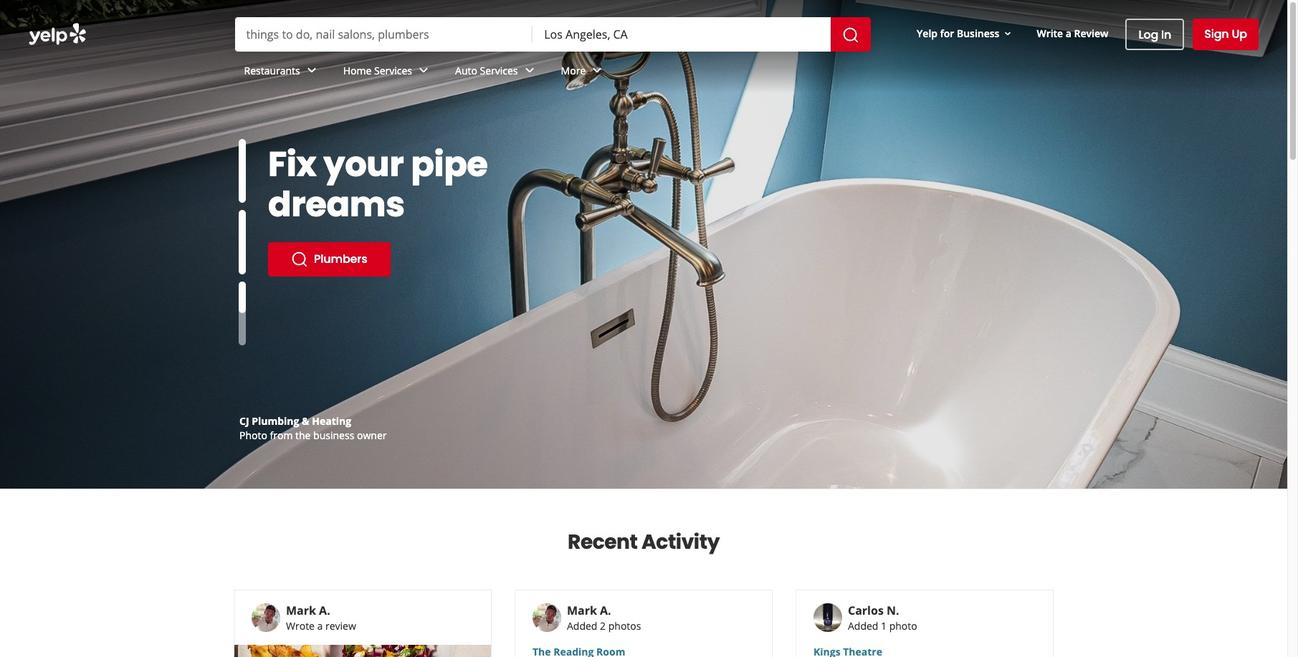 Task type: describe. For each thing, give the bounding box(es) containing it.
plumbers link
[[268, 242, 390, 277]]

photo of mark a. image for mark a. added 2 photos
[[533, 604, 561, 632]]

restaurants link
[[233, 52, 332, 93]]

fix your pipe dreams
[[268, 140, 488, 229]]

Near text field
[[544, 27, 819, 42]]

the
[[295, 429, 311, 442]]

carlos n. link
[[848, 603, 899, 619]]

more
[[561, 64, 586, 77]]

mark a. added 2 photos
[[567, 603, 641, 633]]

yelp
[[917, 26, 938, 40]]

mark a. link for mark a. wrote a review
[[286, 603, 330, 619]]

explore recent activity section section
[[222, 490, 1065, 657]]

fix
[[268, 140, 316, 189]]

n.
[[887, 603, 899, 619]]

24 chevron down v2 image
[[415, 62, 432, 79]]

recent activity
[[568, 528, 720, 556]]

carlos n. added 1 photo
[[848, 603, 917, 633]]

added for mark
[[567, 619, 597, 633]]

sign up
[[1204, 26, 1247, 42]]

home services
[[343, 64, 412, 77]]

from
[[270, 429, 293, 442]]

photo of mark a. image for mark a. wrote a review
[[252, 604, 280, 632]]

2
[[600, 619, 606, 633]]

1
[[881, 619, 887, 633]]

auto services
[[455, 64, 518, 77]]

a. for mark a. wrote a review
[[319, 603, 330, 619]]

dreams
[[268, 181, 405, 229]]

restaurants
[[244, 64, 300, 77]]

recent
[[568, 528, 638, 556]]

photo
[[239, 429, 267, 442]]

cj plumbing & heating photo from the business owner
[[239, 414, 387, 442]]

a. for mark a. added 2 photos
[[600, 603, 611, 619]]

carlos
[[848, 603, 884, 619]]

activity
[[642, 528, 720, 556]]

explore banner section banner
[[0, 0, 1287, 489]]

write
[[1037, 26, 1063, 40]]

24 search v2 image
[[291, 251, 308, 268]]

sign up link
[[1193, 19, 1259, 50]]

services for auto services
[[480, 64, 518, 77]]

&
[[302, 414, 309, 428]]

photos
[[608, 619, 641, 633]]



Task type: locate. For each thing, give the bounding box(es) containing it.
24 chevron down v2 image right more
[[589, 62, 606, 79]]

services right auto
[[480, 64, 518, 77]]

1 vertical spatial a
[[317, 619, 323, 633]]

mark up wrote
[[286, 603, 316, 619]]

0 horizontal spatial none field
[[246, 27, 521, 42]]

3 select slide image from the top
[[239, 249, 246, 313]]

write a review
[[1037, 26, 1109, 40]]

24 chevron down v2 image inside auto services link
[[521, 62, 538, 79]]

in
[[1161, 26, 1171, 43]]

2 mark from the left
[[567, 603, 597, 619]]

business
[[957, 26, 1000, 40]]

1 24 chevron down v2 image from the left
[[303, 62, 320, 79]]

1 horizontal spatial a
[[1066, 26, 1072, 40]]

None field
[[246, 27, 521, 42], [544, 27, 819, 42]]

mark a. link up 2 at bottom left
[[567, 603, 611, 619]]

mark inside mark a. wrote a review
[[286, 603, 316, 619]]

plumbers
[[314, 251, 367, 267]]

yelp for business
[[917, 26, 1000, 40]]

added left 2 at bottom left
[[567, 619, 597, 633]]

2 added from the left
[[848, 619, 878, 633]]

0 horizontal spatial mark
[[286, 603, 316, 619]]

1 horizontal spatial added
[[848, 619, 878, 633]]

1 horizontal spatial a.
[[600, 603, 611, 619]]

2 mark a. link from the left
[[567, 603, 611, 619]]

3 24 chevron down v2 image from the left
[[589, 62, 606, 79]]

log in
[[1139, 26, 1171, 43]]

a. up review
[[319, 603, 330, 619]]

24 chevron down v2 image for restaurants
[[303, 62, 320, 79]]

pipe
[[411, 140, 488, 189]]

0 horizontal spatial services
[[374, 64, 412, 77]]

added
[[567, 619, 597, 633], [848, 619, 878, 633]]

log
[[1139, 26, 1158, 43]]

mark inside mark a. added 2 photos
[[567, 603, 597, 619]]

wrote
[[286, 619, 315, 633]]

auto
[[455, 64, 477, 77]]

1 mark from the left
[[286, 603, 316, 619]]

a inside banner
[[1066, 26, 1072, 40]]

24 chevron down v2 image inside the more 'link'
[[589, 62, 606, 79]]

services for home services
[[374, 64, 412, 77]]

None search field
[[0, 0, 1287, 93], [235, 17, 874, 52], [0, 0, 1287, 93], [235, 17, 874, 52]]

24 chevron down v2 image for more
[[589, 62, 606, 79]]

0 horizontal spatial mark a. link
[[286, 603, 330, 619]]

mark for mark a. wrote a review
[[286, 603, 316, 619]]

a inside mark a. wrote a review
[[317, 619, 323, 633]]

2 horizontal spatial 24 chevron down v2 image
[[589, 62, 606, 79]]

added down carlos
[[848, 619, 878, 633]]

0 horizontal spatial a.
[[319, 603, 330, 619]]

photo of mark a. image
[[252, 604, 280, 632], [533, 604, 561, 632]]

none field near
[[544, 27, 819, 42]]

cj
[[239, 414, 249, 428]]

sign
[[1204, 26, 1229, 42]]

a.
[[319, 603, 330, 619], [600, 603, 611, 619]]

2 none field from the left
[[544, 27, 819, 42]]

24 chevron down v2 image inside restaurants "link"
[[303, 62, 320, 79]]

a. inside mark a. wrote a review
[[319, 603, 330, 619]]

1 photo of mark a. image from the left
[[252, 604, 280, 632]]

review
[[325, 619, 356, 633]]

1 services from the left
[[374, 64, 412, 77]]

added inside mark a. added 2 photos
[[567, 619, 597, 633]]

mark down recent
[[567, 603, 597, 619]]

2 services from the left
[[480, 64, 518, 77]]

owner
[[357, 429, 387, 442]]

for
[[940, 26, 954, 40]]

a
[[1066, 26, 1072, 40], [317, 619, 323, 633]]

home services link
[[332, 52, 444, 93]]

Find text field
[[246, 27, 521, 42]]

2 a. from the left
[[600, 603, 611, 619]]

0 horizontal spatial photo of mark a. image
[[252, 604, 280, 632]]

services inside 'link'
[[374, 64, 412, 77]]

mark a. wrote a review
[[286, 603, 356, 633]]

added inside carlos n. added 1 photo
[[848, 619, 878, 633]]

2 24 chevron down v2 image from the left
[[521, 62, 538, 79]]

up
[[1232, 26, 1247, 42]]

24 chevron down v2 image for auto services
[[521, 62, 538, 79]]

heating
[[312, 414, 351, 428]]

search image
[[842, 26, 860, 43]]

services
[[374, 64, 412, 77], [480, 64, 518, 77]]

write a review link
[[1031, 20, 1114, 46]]

1 none field from the left
[[246, 27, 521, 42]]

photo
[[889, 619, 917, 633]]

24 chevron down v2 image right restaurants
[[303, 62, 320, 79]]

mark a. link for mark a. added 2 photos
[[567, 603, 611, 619]]

business categories element
[[233, 52, 1259, 93]]

home
[[343, 64, 372, 77]]

review
[[1074, 26, 1109, 40]]

photo of mark a. image left 2 at bottom left
[[533, 604, 561, 632]]

your
[[323, 140, 404, 189]]

1 horizontal spatial none field
[[544, 27, 819, 42]]

1 horizontal spatial mark
[[567, 603, 597, 619]]

a right write
[[1066, 26, 1072, 40]]

a right wrote
[[317, 619, 323, 633]]

1 select slide image from the top
[[239, 139, 246, 203]]

photo of carlos n. image
[[814, 604, 842, 632]]

1 horizontal spatial mark a. link
[[567, 603, 611, 619]]

mark a. link
[[286, 603, 330, 619], [567, 603, 611, 619]]

1 a. from the left
[[319, 603, 330, 619]]

mark
[[286, 603, 316, 619], [567, 603, 597, 619]]

cj plumbing & heating link
[[239, 414, 351, 428]]

photo of mark a. image left wrote
[[252, 604, 280, 632]]

added for carlos
[[848, 619, 878, 633]]

16 chevron down v2 image
[[1002, 28, 1014, 39]]

mark for mark a. added 2 photos
[[567, 603, 597, 619]]

24 chevron down v2 image
[[303, 62, 320, 79], [521, 62, 538, 79], [589, 62, 606, 79]]

1 horizontal spatial services
[[480, 64, 518, 77]]

yelp for business button
[[911, 20, 1020, 46]]

0 horizontal spatial 24 chevron down v2 image
[[303, 62, 320, 79]]

a. up 2 at bottom left
[[600, 603, 611, 619]]

services left 24 chevron down v2 icon
[[374, 64, 412, 77]]

1 horizontal spatial photo of mark a. image
[[533, 604, 561, 632]]

business
[[313, 429, 354, 442]]

1 mark a. link from the left
[[286, 603, 330, 619]]

log in link
[[1126, 19, 1184, 50]]

1 added from the left
[[567, 619, 597, 633]]

1 horizontal spatial 24 chevron down v2 image
[[521, 62, 538, 79]]

0 horizontal spatial a
[[317, 619, 323, 633]]

mark a. link up wrote
[[286, 603, 330, 619]]

none field find
[[246, 27, 521, 42]]

2 photo of mark a. image from the left
[[533, 604, 561, 632]]

plumbing
[[252, 414, 299, 428]]

0 vertical spatial a
[[1066, 26, 1072, 40]]

24 chevron down v2 image right auto services
[[521, 62, 538, 79]]

more link
[[549, 52, 617, 93]]

a. inside mark a. added 2 photos
[[600, 603, 611, 619]]

0 horizontal spatial added
[[567, 619, 597, 633]]

2 select slide image from the top
[[239, 210, 246, 274]]

select slide image
[[239, 139, 246, 203], [239, 210, 246, 274], [239, 249, 246, 313]]

auto services link
[[444, 52, 549, 93]]



Task type: vqa. For each thing, say whether or not it's contained in the screenshot.
neutral in the bottom left of the page
no



